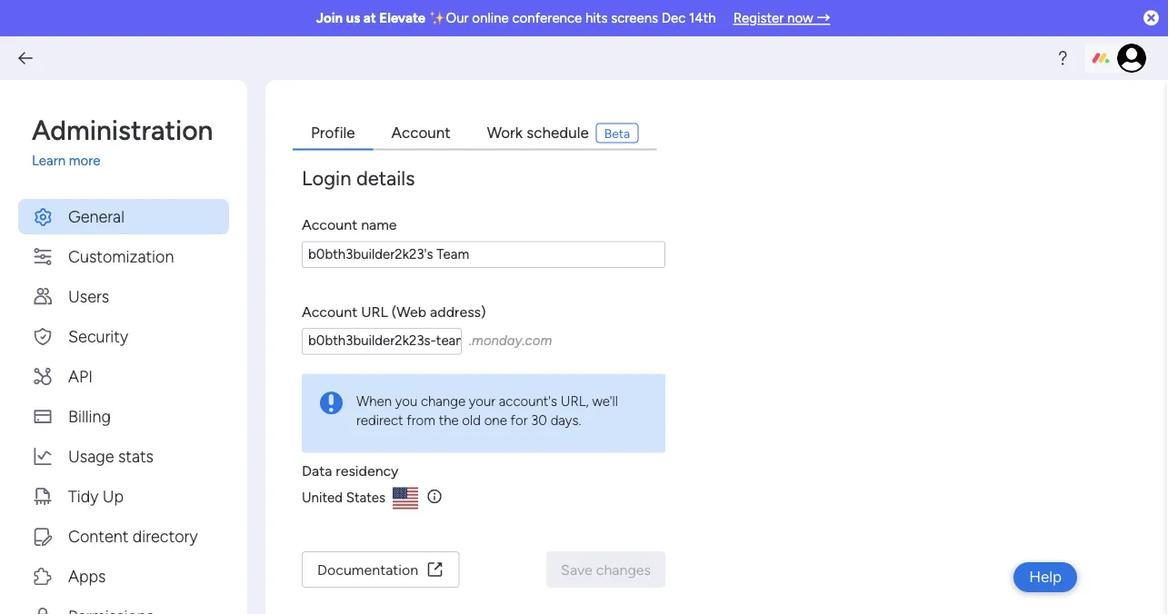 Task type: describe. For each thing, give the bounding box(es) containing it.
.monday.com
[[469, 333, 552, 349]]

billing
[[68, 406, 111, 426]]

help
[[1029, 568, 1062, 587]]

from
[[407, 413, 435, 429]]

old
[[462, 413, 481, 429]]

documentation link
[[302, 552, 459, 588]]

online
[[472, 10, 509, 26]]

tidy
[[68, 486, 98, 506]]

data
[[302, 463, 332, 480]]

login
[[302, 166, 351, 190]]

billing button
[[18, 399, 229, 434]]

content
[[68, 526, 129, 546]]

register now →
[[733, 10, 831, 26]]

profile
[[311, 123, 355, 142]]

✨
[[429, 10, 443, 26]]

documentation button
[[302, 552, 459, 588]]

dec
[[662, 10, 686, 26]]

login details
[[302, 166, 415, 190]]

14th
[[689, 10, 716, 26]]

content directory button
[[18, 519, 229, 554]]

account name
[[302, 216, 397, 234]]

united states
[[302, 490, 386, 506]]

when you change your account's url, we'll redirect from the old one for 30 days.
[[356, 394, 618, 429]]

30
[[531, 413, 547, 429]]

usage stats
[[68, 446, 154, 466]]

united
[[302, 490, 343, 506]]

api
[[68, 366, 93, 386]]

at
[[363, 10, 376, 26]]

security
[[68, 326, 128, 346]]

tidy up
[[68, 486, 124, 506]]

users button
[[18, 279, 229, 314]]

account for account url (web address)
[[302, 303, 358, 321]]

customization button
[[18, 239, 229, 274]]

address)
[[430, 303, 486, 321]]

work
[[487, 123, 523, 142]]

url
[[361, 303, 388, 321]]

change
[[421, 394, 466, 410]]

help button
[[1014, 563, 1077, 593]]

account for account
[[392, 123, 451, 142]]

→
[[817, 10, 831, 26]]

redirect
[[356, 413, 403, 429]]

name
[[361, 216, 397, 234]]

more
[[69, 153, 100, 169]]

(web
[[392, 303, 427, 321]]

directory
[[133, 526, 198, 546]]

documentation
[[317, 561, 418, 579]]

account for account name
[[302, 216, 358, 234]]

url,
[[561, 394, 589, 410]]

profile link
[[293, 116, 373, 150]]

elevate
[[379, 10, 426, 26]]

help image
[[1054, 49, 1072, 67]]

work schedule
[[487, 123, 589, 142]]



Task type: locate. For each thing, give the bounding box(es) containing it.
conference
[[512, 10, 582, 26]]

register
[[733, 10, 784, 26]]

account left url
[[302, 303, 358, 321]]

1 vertical spatial account
[[302, 216, 358, 234]]

general
[[68, 206, 124, 226]]

the
[[439, 413, 459, 429]]

account up 'details'
[[392, 123, 451, 142]]

join
[[316, 10, 343, 26]]

you
[[395, 394, 418, 410]]

usage
[[68, 446, 114, 466]]

0 vertical spatial account
[[392, 123, 451, 142]]

learn more link
[[32, 151, 229, 171]]

account
[[392, 123, 451, 142], [302, 216, 358, 234], [302, 303, 358, 321]]

screens
[[611, 10, 658, 26]]

stats
[[118, 446, 154, 466]]

data residency
[[302, 463, 399, 480]]

content directory
[[68, 526, 198, 546]]

for
[[511, 413, 528, 429]]

security button
[[18, 319, 229, 354]]

account's
[[499, 394, 557, 410]]

days.
[[551, 413, 581, 429]]

beta
[[604, 125, 630, 141]]

account link
[[373, 116, 469, 150]]

our
[[446, 10, 469, 26]]

up
[[103, 486, 124, 506]]

register now → link
[[733, 10, 831, 26]]

hits
[[586, 10, 608, 26]]

account down login
[[302, 216, 358, 234]]

users
[[68, 286, 109, 306]]

administration learn more
[[32, 114, 213, 169]]

tidy up button
[[18, 479, 229, 514]]

apps button
[[18, 559, 229, 594]]

residency
[[336, 463, 399, 480]]

usage stats button
[[18, 439, 229, 474]]

back to workspace image
[[16, 49, 35, 67]]

apps
[[68, 566, 106, 586]]

one
[[484, 413, 507, 429]]

general button
[[18, 199, 229, 234]]

join us at elevate ✨ our online conference hits screens dec 14th
[[316, 10, 716, 26]]

details
[[356, 166, 415, 190]]

us
[[346, 10, 360, 26]]

states
[[346, 490, 386, 506]]

bob builder image
[[1117, 44, 1147, 73]]

your
[[469, 394, 496, 410]]

2 vertical spatial account
[[302, 303, 358, 321]]

we'll
[[592, 394, 618, 410]]

api button
[[18, 359, 229, 394]]

schedule
[[527, 123, 589, 142]]

account url (web address)
[[302, 303, 486, 321]]

None text field
[[302, 241, 666, 268], [302, 328, 462, 355], [302, 241, 666, 268], [302, 328, 462, 355]]

when
[[356, 394, 392, 410]]

customization
[[68, 246, 174, 266]]

now
[[787, 10, 814, 26]]

administration
[[32, 114, 213, 146]]

learn
[[32, 153, 66, 169]]



Task type: vqa. For each thing, say whether or not it's contained in the screenshot.
Billing contacts LINK
no



